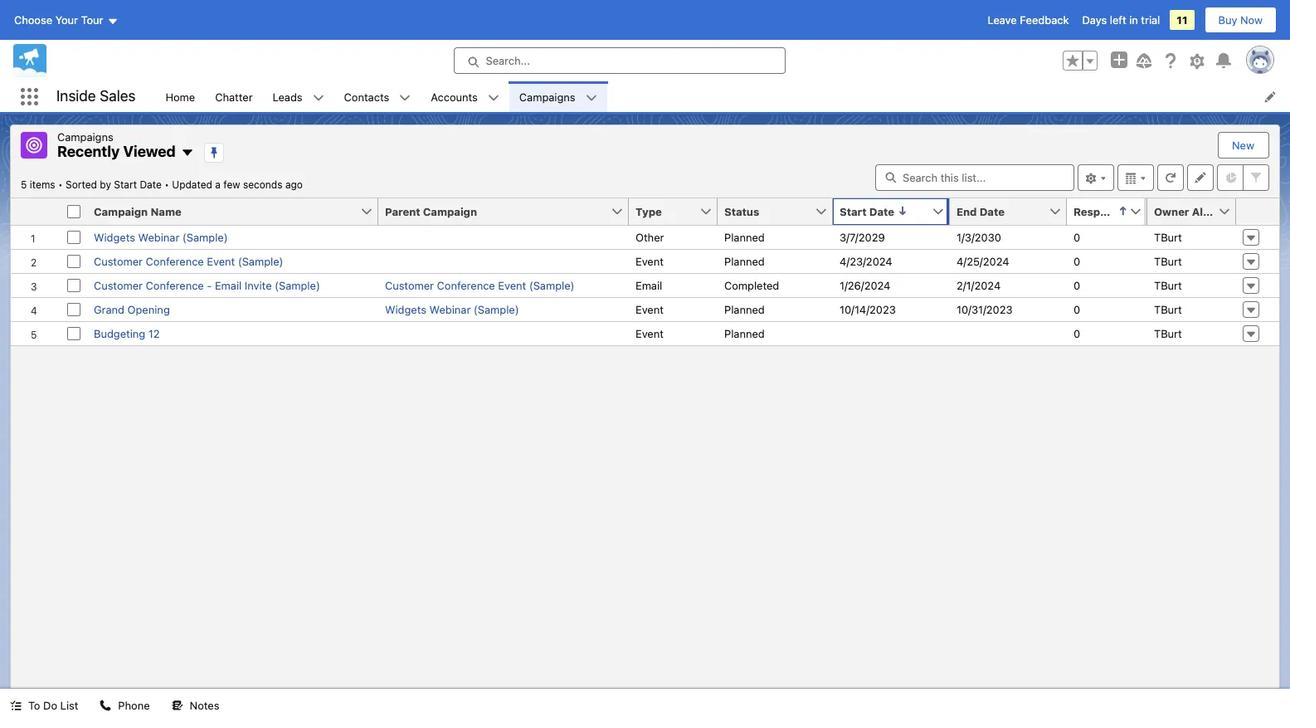 Task type: locate. For each thing, give the bounding box(es) containing it.
1 horizontal spatial date
[[870, 205, 895, 218]]

0 vertical spatial customer conference event (sample) link
[[94, 254, 283, 268]]

conference left -
[[146, 278, 204, 292]]

widgets
[[94, 230, 135, 244], [385, 303, 427, 316]]

date up 3/7/2029
[[870, 205, 895, 218]]

customer
[[94, 254, 143, 268], [94, 278, 143, 292], [385, 278, 434, 292]]

email down other
[[636, 278, 663, 292]]

text default image
[[313, 92, 324, 104], [181, 146, 194, 160], [10, 700, 22, 712]]

owner alias button
[[1148, 198, 1219, 225]]

0 horizontal spatial webinar
[[138, 230, 180, 244]]

widgets webinar (sample) for top widgets webinar (sample) link
[[94, 230, 228, 244]]

1 0 from the top
[[1074, 230, 1081, 244]]

customer conference event (sample) down parent campaign button
[[385, 278, 575, 292]]

1 horizontal spatial widgets webinar (sample)
[[385, 303, 519, 316]]

alias
[[1193, 205, 1219, 218]]

left
[[1110, 13, 1127, 27]]

4 tburt from the top
[[1155, 303, 1183, 316]]

days left in trial
[[1083, 13, 1161, 27]]

webinar for top widgets webinar (sample) link
[[138, 230, 180, 244]]

text default image right accounts
[[488, 92, 500, 104]]

date right the end
[[980, 205, 1005, 218]]

1 horizontal spatial webinar
[[430, 303, 471, 316]]

campaigns down inside
[[57, 130, 114, 144]]

end date
[[957, 205, 1005, 218]]

0 vertical spatial start
[[114, 178, 137, 190]]

1 vertical spatial start
[[840, 205, 867, 218]]

1 vertical spatial customer conference event (sample) link
[[385, 278, 575, 292]]

parent campaign button
[[379, 198, 611, 225]]

1 vertical spatial widgets webinar (sample) link
[[385, 303, 519, 316]]

campaigns
[[520, 90, 576, 103], [57, 130, 114, 144]]

opening
[[127, 303, 170, 316]]

4 planned from the top
[[725, 327, 765, 340]]

end date element
[[950, 198, 1077, 225]]

sales
[[100, 87, 136, 105]]

your
[[55, 13, 78, 27]]

11
[[1177, 13, 1188, 27]]

customer conference event (sample) link down parent campaign button
[[385, 278, 575, 292]]

1 horizontal spatial •
[[165, 178, 169, 190]]

customer conference event (sample) link up customer conference - email invite (sample) link
[[94, 254, 283, 268]]

parent campaign element
[[379, 198, 639, 225]]

seconds
[[243, 178, 283, 190]]

text default image inside notes button
[[172, 700, 183, 712]]

2 tburt from the top
[[1155, 254, 1183, 268]]

1 vertical spatial campaigns
[[57, 130, 114, 144]]

text default image inside campaigns list item
[[586, 92, 597, 104]]

days
[[1083, 13, 1107, 27]]

• left the updated
[[165, 178, 169, 190]]

0 horizontal spatial customer conference event (sample)
[[94, 254, 283, 268]]

0 horizontal spatial campaign
[[94, 205, 148, 218]]

item number image
[[11, 198, 61, 225]]

0 horizontal spatial start
[[114, 178, 137, 190]]

list
[[156, 81, 1291, 112]]

text default image left 'to'
[[10, 700, 22, 712]]

conference up customer conference - email invite (sample) link
[[146, 254, 204, 268]]

5 0 from the top
[[1074, 327, 1081, 340]]

3 planned from the top
[[725, 303, 765, 316]]

None search field
[[876, 164, 1075, 190]]

planned
[[725, 230, 765, 244], [725, 254, 765, 268], [725, 303, 765, 316], [725, 327, 765, 340]]

date for end date
[[980, 205, 1005, 218]]

1 vertical spatial webinar
[[430, 303, 471, 316]]

owner alias
[[1155, 205, 1219, 218]]

0 vertical spatial campaigns
[[520, 90, 576, 103]]

owner alias element
[[1148, 198, 1247, 225]]

recently
[[57, 143, 120, 160]]

2 0 from the top
[[1074, 254, 1081, 268]]

0 horizontal spatial text default image
[[10, 700, 22, 712]]

text default image inside the to do list button
[[10, 700, 22, 712]]

campaign down by
[[94, 205, 148, 218]]

feedback
[[1020, 13, 1069, 27]]

planned for grand opening
[[725, 303, 765, 316]]

-
[[207, 278, 212, 292]]

leave
[[988, 13, 1017, 27]]

text default image down the search... 'button'
[[586, 92, 597, 104]]

customer for email
[[94, 278, 143, 292]]

campaign name
[[94, 205, 182, 218]]

group
[[1063, 51, 1098, 71]]

1 vertical spatial text default image
[[181, 146, 194, 160]]

0 horizontal spatial customer conference event (sample) link
[[94, 254, 283, 268]]

0 vertical spatial webinar
[[138, 230, 180, 244]]

date up campaign name
[[140, 178, 162, 190]]

2 horizontal spatial date
[[980, 205, 1005, 218]]

cell
[[61, 198, 87, 225], [379, 249, 629, 273], [379, 321, 629, 345], [833, 321, 950, 345], [950, 321, 1067, 345]]

start date element
[[833, 198, 960, 225]]

start right by
[[114, 178, 137, 190]]

3 0 from the top
[[1074, 278, 1081, 292]]

leads list item
[[263, 81, 334, 112]]

recently viewed|campaigns|list view element
[[10, 125, 1281, 689]]

list
[[60, 699, 78, 712]]

2 campaign from the left
[[423, 205, 477, 218]]

campaigns down search...
[[520, 90, 576, 103]]

0
[[1074, 230, 1081, 244], [1074, 254, 1081, 268], [1074, 278, 1081, 292], [1074, 303, 1081, 316], [1074, 327, 1081, 340]]

3 tburt from the top
[[1155, 278, 1183, 292]]

customer conference event (sample)
[[94, 254, 283, 268], [385, 278, 575, 292]]

5 tburt from the top
[[1155, 327, 1183, 340]]

0 horizontal spatial email
[[215, 278, 242, 292]]

1 vertical spatial customer conference event (sample)
[[385, 278, 575, 292]]

text default image inside accounts list item
[[488, 92, 500, 104]]

widgets webinar (sample) for the rightmost widgets webinar (sample) link
[[385, 303, 519, 316]]

choose your tour button
[[13, 7, 119, 33]]

1 campaign from the left
[[94, 205, 148, 218]]

2 horizontal spatial text default image
[[313, 92, 324, 104]]

4 0 from the top
[[1074, 303, 1081, 316]]

new
[[1233, 139, 1255, 152]]

parent
[[385, 205, 420, 218]]

notes
[[190, 699, 219, 712]]

date
[[140, 178, 162, 190], [870, 205, 895, 218], [980, 205, 1005, 218]]

text default image inside the contacts list item
[[399, 92, 411, 104]]

1 horizontal spatial email
[[636, 278, 663, 292]]

• right items on the top left of page
[[58, 178, 63, 190]]

text default image inside leads list item
[[313, 92, 324, 104]]

0 vertical spatial widgets webinar (sample)
[[94, 230, 228, 244]]

2/1/2024
[[957, 278, 1001, 292]]

1 tburt from the top
[[1155, 230, 1183, 244]]

10/31/2023
[[957, 303, 1013, 316]]

text default image for accounts
[[488, 92, 500, 104]]

0 vertical spatial text default image
[[313, 92, 324, 104]]

updated
[[172, 178, 212, 190]]

search... button
[[454, 47, 786, 74]]

widgets webinar (sample)
[[94, 230, 228, 244], [385, 303, 519, 316]]

a
[[215, 178, 221, 190]]

tburt
[[1155, 230, 1183, 244], [1155, 254, 1183, 268], [1155, 278, 1183, 292], [1155, 303, 1183, 316], [1155, 327, 1183, 340]]

0 vertical spatial customer conference event (sample)
[[94, 254, 283, 268]]

buy
[[1219, 13, 1238, 27]]

email
[[215, 278, 242, 292], [636, 278, 663, 292]]

start up 3/7/2029
[[840, 205, 867, 218]]

2 planned from the top
[[725, 254, 765, 268]]

0 vertical spatial widgets
[[94, 230, 135, 244]]

text default image right the contacts
[[399, 92, 411, 104]]

1 vertical spatial widgets
[[385, 303, 427, 316]]

0 horizontal spatial •
[[58, 178, 63, 190]]

invite
[[245, 278, 272, 292]]

text default image
[[399, 92, 411, 104], [488, 92, 500, 104], [586, 92, 597, 104], [100, 700, 112, 712], [172, 700, 183, 712]]

text default image up the updated
[[181, 146, 194, 160]]

1 horizontal spatial start
[[840, 205, 867, 218]]

parent campaign
[[385, 205, 477, 218]]

customer conference event (sample) link
[[94, 254, 283, 268], [385, 278, 575, 292]]

0 for 10/14/2023
[[1074, 303, 1081, 316]]

budgeting
[[94, 327, 145, 340]]

•
[[58, 178, 63, 190], [165, 178, 169, 190]]

4/25/2024
[[957, 254, 1010, 268]]

2 vertical spatial text default image
[[10, 700, 22, 712]]

webinar
[[138, 230, 180, 244], [430, 303, 471, 316]]

1 horizontal spatial customer conference event (sample)
[[385, 278, 575, 292]]

conference
[[146, 254, 204, 268], [146, 278, 204, 292], [437, 278, 495, 292]]

1 horizontal spatial campaign
[[423, 205, 477, 218]]

home
[[166, 90, 195, 103]]

text default image left notes
[[172, 700, 183, 712]]

webinar for the rightmost widgets webinar (sample) link
[[430, 303, 471, 316]]

3/7/2029
[[840, 230, 885, 244]]

10/14/2023
[[840, 303, 896, 316]]

1 vertical spatial widgets webinar (sample)
[[385, 303, 519, 316]]

campaigns list item
[[510, 81, 607, 112]]

start
[[114, 178, 137, 190], [840, 205, 867, 218]]

1 horizontal spatial widgets
[[385, 303, 427, 316]]

widgets webinar (sample) link
[[94, 230, 228, 244], [385, 303, 519, 316]]

text default image right leads
[[313, 92, 324, 104]]

date inside button
[[870, 205, 895, 218]]

to do list
[[28, 699, 78, 712]]

action element
[[1237, 198, 1280, 225]]

phone button
[[90, 689, 160, 722]]

sorted
[[66, 178, 97, 190]]

chatter
[[215, 90, 253, 103]]

leave feedback link
[[988, 13, 1069, 27]]

email right -
[[215, 278, 242, 292]]

completed
[[725, 278, 780, 292]]

campaign
[[94, 205, 148, 218], [423, 205, 477, 218]]

date inside button
[[980, 205, 1005, 218]]

0 horizontal spatial widgets webinar (sample) link
[[94, 230, 228, 244]]

0 horizontal spatial widgets webinar (sample)
[[94, 230, 228, 244]]

text default image left phone
[[100, 700, 112, 712]]

1 horizontal spatial campaigns
[[520, 90, 576, 103]]

conference for email
[[146, 278, 204, 292]]

1 email from the left
[[215, 278, 242, 292]]

few
[[224, 178, 240, 190]]

list containing home
[[156, 81, 1291, 112]]

campaign right parent
[[423, 205, 477, 218]]

0 horizontal spatial widgets
[[94, 230, 135, 244]]

customer conference event (sample) up customer conference - email invite (sample) link
[[94, 254, 283, 268]]

to
[[28, 699, 40, 712]]

planned for customer conference event (sample)
[[725, 254, 765, 268]]

type button
[[629, 198, 700, 225]]



Task type: describe. For each thing, give the bounding box(es) containing it.
leads
[[273, 90, 303, 103]]

recently viewed status
[[21, 178, 172, 190]]

campaign inside button
[[423, 205, 477, 218]]

1/26/2024
[[840, 278, 891, 292]]

customer conference - email invite (sample) link
[[94, 278, 320, 292]]

conference down parent campaign button
[[437, 278, 495, 292]]

start date button
[[833, 198, 932, 225]]

1 horizontal spatial customer conference event (sample) link
[[385, 278, 575, 292]]

now
[[1241, 13, 1263, 27]]

1 horizontal spatial widgets webinar (sample) link
[[385, 303, 519, 316]]

viewed
[[123, 143, 176, 160]]

0 vertical spatial widgets webinar (sample) link
[[94, 230, 228, 244]]

buy now
[[1219, 13, 1263, 27]]

1 horizontal spatial text default image
[[181, 146, 194, 160]]

home link
[[156, 81, 205, 112]]

to do list button
[[0, 689, 88, 722]]

widgets for top widgets webinar (sample) link
[[94, 230, 135, 244]]

accounts link
[[421, 81, 488, 112]]

owner
[[1155, 205, 1190, 218]]

customer conference event (sample) for the rightmost customer conference event (sample) link
[[385, 278, 575, 292]]

trial
[[1142, 13, 1161, 27]]

notes button
[[162, 689, 229, 722]]

text default image for campaigns
[[586, 92, 597, 104]]

contacts
[[344, 90, 390, 103]]

type
[[636, 205, 662, 218]]

do
[[43, 699, 57, 712]]

campaign inside button
[[94, 205, 148, 218]]

tburt for 1/26/2024
[[1155, 278, 1183, 292]]

campaign name button
[[87, 198, 360, 225]]

start date
[[840, 205, 895, 218]]

contacts list item
[[334, 81, 421, 112]]

accounts list item
[[421, 81, 510, 112]]

type element
[[629, 198, 728, 225]]

1 • from the left
[[58, 178, 63, 190]]

1 planned from the top
[[725, 230, 765, 244]]

text default image inside phone button
[[100, 700, 112, 712]]

conference for event
[[146, 254, 204, 268]]

grand opening
[[94, 303, 170, 316]]

event for opening
[[636, 303, 664, 316]]

chatter link
[[205, 81, 263, 112]]

4/23/2024
[[840, 254, 893, 268]]

name
[[151, 205, 182, 218]]

start inside "start date" button
[[840, 205, 867, 218]]

status
[[725, 205, 760, 218]]

new button
[[1219, 133, 1268, 158]]

choose
[[14, 13, 52, 27]]

accounts
[[431, 90, 478, 103]]

inside sales
[[56, 87, 136, 105]]

contacts link
[[334, 81, 399, 112]]

status element
[[718, 198, 843, 225]]

12
[[148, 327, 160, 340]]

items
[[30, 178, 55, 190]]

recently viewed grid
[[11, 198, 1280, 346]]

inside
[[56, 87, 96, 105]]

responses in campaign element
[[1067, 198, 1158, 225]]

text default image for contacts
[[399, 92, 411, 104]]

campaigns inside list item
[[520, 90, 576, 103]]

campaigns link
[[510, 81, 586, 112]]

0 horizontal spatial campaigns
[[57, 130, 114, 144]]

tburt for 4/23/2024
[[1155, 254, 1183, 268]]

ago
[[285, 178, 303, 190]]

leads link
[[263, 81, 313, 112]]

2 email from the left
[[636, 278, 663, 292]]

phone
[[118, 699, 150, 712]]

recently viewed
[[57, 143, 176, 160]]

0 horizontal spatial date
[[140, 178, 162, 190]]

tburt for 10/14/2023
[[1155, 303, 1183, 316]]

5
[[21, 178, 27, 190]]

customer for event
[[94, 254, 143, 268]]

campaign name element
[[87, 198, 388, 225]]

buy now button
[[1205, 7, 1277, 33]]

item number element
[[11, 198, 61, 225]]

in
[[1130, 13, 1139, 27]]

grand opening link
[[94, 303, 170, 316]]

Search Recently Viewed list view. search field
[[876, 164, 1075, 190]]

search...
[[486, 54, 530, 67]]

end
[[957, 205, 977, 218]]

other
[[636, 230, 664, 244]]

customer conference - email invite (sample)
[[94, 278, 320, 292]]

tour
[[81, 13, 103, 27]]

widgets for the rightmost widgets webinar (sample) link
[[385, 303, 427, 316]]

status button
[[718, 198, 815, 225]]

0 for 4/23/2024
[[1074, 254, 1081, 268]]

budgeting 12 link
[[94, 327, 160, 340]]

0 for 1/26/2024
[[1074, 278, 1081, 292]]

event for 12
[[636, 327, 664, 340]]

leave feedback
[[988, 13, 1069, 27]]

1/3/2030
[[957, 230, 1002, 244]]

5 items • sorted by start date • updated a few seconds ago
[[21, 178, 303, 190]]

grand
[[94, 303, 125, 316]]

choose your tour
[[14, 13, 103, 27]]

budgeting 12
[[94, 327, 160, 340]]

by
[[100, 178, 111, 190]]

date for start date
[[870, 205, 895, 218]]

customer conference event (sample) for the topmost customer conference event (sample) link
[[94, 254, 283, 268]]

action image
[[1237, 198, 1280, 225]]

end date button
[[950, 198, 1049, 225]]

2 • from the left
[[165, 178, 169, 190]]

planned for budgeting 12
[[725, 327, 765, 340]]

event for conference
[[636, 254, 664, 268]]



Task type: vqa. For each thing, say whether or not it's contained in the screenshot.
Conference corresponding to Event
yes



